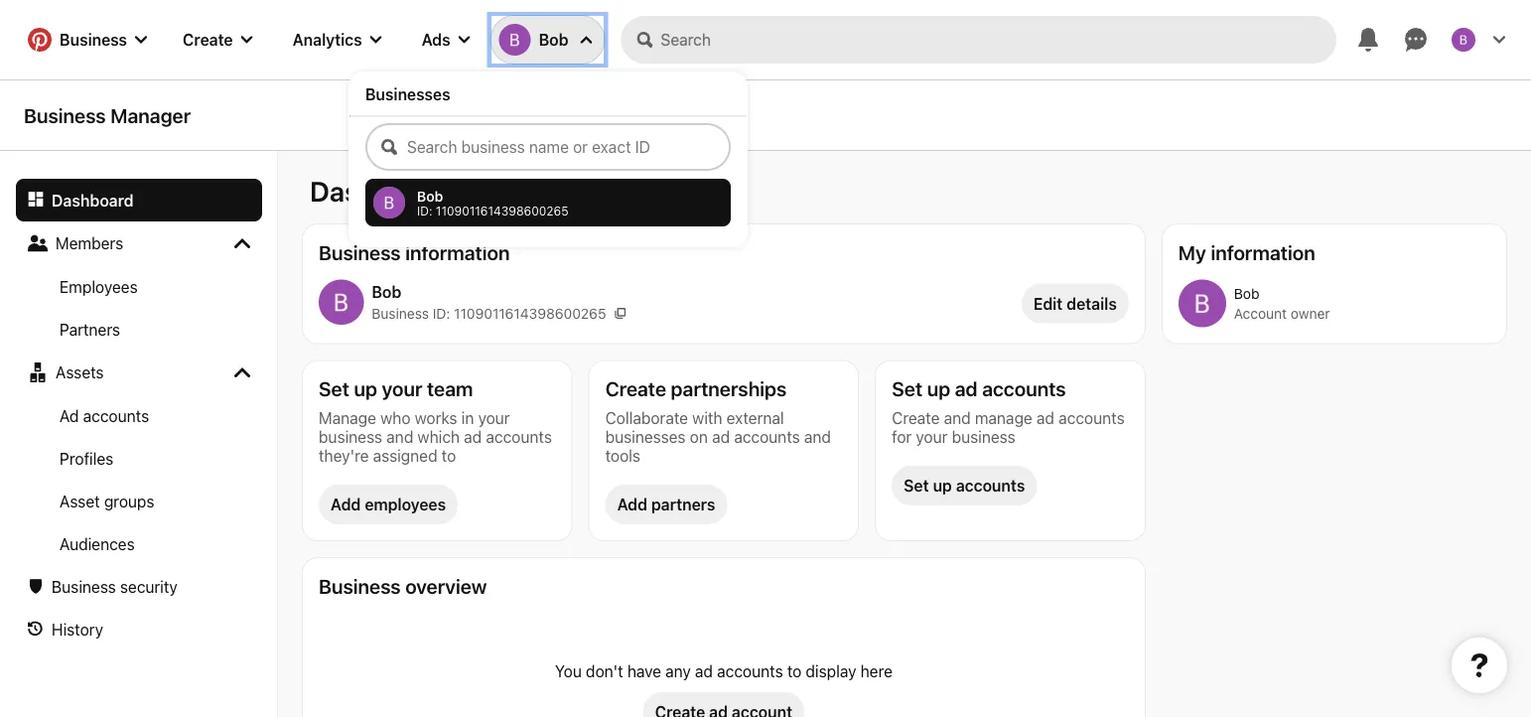 Task type: locate. For each thing, give the bounding box(es) containing it.
accounts right in
[[486, 427, 552, 446]]

2 business from the left
[[952, 427, 1016, 446]]

set up for
[[892, 377, 923, 400]]

add partners button
[[605, 485, 727, 524]]

accounts down partnerships
[[734, 427, 800, 446]]

assets
[[56, 363, 104, 381]]

1109011614398600265 for bob id: 1109011614398600265
[[436, 204, 569, 218]]

create inside the create partnerships collaborate with external businesses on ad accounts and tools
[[605, 377, 666, 400]]

tools
[[605, 446, 641, 465]]

you
[[555, 662, 582, 680]]

1 horizontal spatial add
[[617, 495, 648, 514]]

and left which
[[387, 427, 413, 446]]

any
[[666, 662, 691, 680]]

create inside set up ad accounts create and manage ad accounts for your business
[[892, 408, 940, 427]]

1 horizontal spatial create
[[605, 377, 666, 400]]

business for business security
[[52, 577, 116, 596]]

accounts inside button
[[83, 406, 149, 425]]

manager
[[110, 104, 191, 127]]

set up manage
[[319, 377, 349, 400]]

id: down business information on the top left of the page
[[433, 305, 450, 321]]

1 add from the left
[[331, 495, 361, 514]]

for
[[892, 427, 912, 446]]

0 horizontal spatial information
[[405, 240, 510, 264]]

2 vertical spatial bob image
[[319, 280, 364, 325]]

information down bob id: 1109011614398600265
[[405, 240, 510, 264]]

1 horizontal spatial your
[[478, 408, 510, 427]]

employees
[[365, 495, 446, 514]]

id:
[[417, 204, 432, 218], [433, 305, 450, 321]]

with
[[693, 408, 723, 427]]

ad accounts
[[60, 406, 149, 425]]

your right for
[[916, 427, 948, 446]]

accounts right any
[[717, 662, 783, 680]]

your right in
[[478, 408, 510, 427]]

business overview
[[319, 574, 487, 597]]

0 horizontal spatial add
[[331, 495, 361, 514]]

1 horizontal spatial and
[[804, 427, 831, 446]]

ad up the manage
[[955, 377, 978, 400]]

add down the tools
[[617, 495, 648, 514]]

bob down business information on the top left of the page
[[372, 282, 401, 301]]

id: up business information on the top left of the page
[[417, 204, 432, 218]]

dashboard up business information on the top left of the page
[[310, 175, 448, 208]]

business id: 1109011614398600265
[[372, 305, 606, 321]]

1 information from the left
[[405, 240, 510, 264]]

0 horizontal spatial to
[[442, 446, 456, 465]]

1 vertical spatial bob image
[[373, 187, 405, 219]]

bob image down my
[[1179, 280, 1226, 327]]

owner
[[1291, 305, 1330, 322]]

bob image right ads 'popup button'
[[499, 24, 531, 56]]

profiles
[[60, 449, 114, 468]]

2 vertical spatial create
[[892, 408, 940, 427]]

bob up business information on the top left of the page
[[417, 187, 443, 204]]

they're
[[319, 446, 369, 465]]

bob inside bob id: 1109011614398600265
[[417, 187, 443, 204]]

1 horizontal spatial business
[[952, 427, 1016, 446]]

add inside button
[[331, 495, 361, 514]]

bob
[[539, 30, 569, 49], [417, 187, 443, 204], [372, 282, 401, 301], [1234, 285, 1260, 301]]

up inside set up your team manage who works in your business and which ad accounts they're assigned to
[[354, 377, 377, 400]]

0 horizontal spatial dashboard
[[52, 191, 134, 210]]

information up the bob account owner
[[1211, 240, 1316, 264]]

0 vertical spatial to
[[442, 446, 456, 465]]

members button
[[16, 221, 262, 265]]

and right external
[[804, 427, 831, 446]]

business information
[[319, 240, 510, 264]]

1 vertical spatial bob image
[[1179, 280, 1226, 327]]

ad
[[60, 406, 79, 425]]

accounts
[[982, 377, 1066, 400], [83, 406, 149, 425], [1059, 408, 1125, 427], [486, 427, 552, 446], [734, 427, 800, 446], [956, 476, 1025, 495], [717, 662, 783, 680]]

pinterest image
[[28, 28, 52, 52]]

0 vertical spatial bob image
[[499, 24, 531, 56]]

set down for
[[904, 476, 929, 495]]

ads button
[[406, 16, 486, 64]]

1 horizontal spatial dashboard
[[310, 175, 448, 208]]

ad inside the create partnerships collaborate with external businesses on ad accounts and tools
[[712, 427, 730, 446]]

up
[[354, 377, 377, 400], [927, 377, 951, 400], [933, 476, 952, 495]]

business inside the primary navigation header navigation
[[60, 30, 127, 49]]

ad right on
[[712, 427, 730, 446]]

search icon image
[[637, 32, 653, 48]]

ad right which
[[464, 427, 482, 446]]

id: inside bob id: 1109011614398600265
[[417, 204, 432, 218]]

create button
[[167, 16, 269, 64]]

business for business overview
[[319, 574, 401, 597]]

have
[[628, 662, 662, 680]]

set for set up your team
[[319, 377, 349, 400]]

business up add employees
[[319, 427, 382, 446]]

and inside the create partnerships collaborate with external businesses on ad accounts and tools
[[804, 427, 831, 446]]

1109011614398600265 inside bob id: 1109011614398600265
[[436, 204, 569, 218]]

1 vertical spatial id:
[[433, 305, 450, 321]]

up inside set up ad accounts create and manage ad accounts for your business
[[927, 377, 951, 400]]

2 horizontal spatial and
[[944, 408, 971, 427]]

details
[[1067, 294, 1117, 313]]

bob image inside button
[[499, 24, 531, 56]]

on
[[690, 427, 708, 446]]

accounts right the manage
[[1059, 408, 1125, 427]]

add inside add partners button
[[617, 495, 648, 514]]

your up who
[[382, 377, 423, 400]]

don't
[[586, 662, 623, 680]]

1 business from the left
[[319, 427, 382, 446]]

who
[[381, 408, 411, 427]]

my
[[1179, 240, 1207, 264]]

0 vertical spatial 1109011614398600265
[[436, 204, 569, 218]]

create up set up accounts
[[892, 408, 940, 427]]

and
[[944, 408, 971, 427], [387, 427, 413, 446], [804, 427, 831, 446]]

add
[[331, 495, 361, 514], [617, 495, 648, 514]]

1109011614398600265
[[436, 204, 569, 218], [454, 305, 606, 321]]

to down works
[[442, 446, 456, 465]]

create inside dropdown button
[[183, 30, 233, 49]]

business badge dropdown menu button image
[[135, 34, 147, 46]]

0 horizontal spatial and
[[387, 427, 413, 446]]

dashboard button
[[16, 179, 262, 221]]

1 vertical spatial to
[[787, 662, 802, 680]]

set
[[319, 377, 349, 400], [892, 377, 923, 400], [904, 476, 929, 495]]

business
[[319, 427, 382, 446], [952, 427, 1016, 446]]

0 horizontal spatial bob image
[[499, 24, 531, 56]]

information
[[405, 240, 510, 264], [1211, 240, 1316, 264]]

2 horizontal spatial bob image
[[1452, 28, 1476, 52]]

overview
[[405, 574, 487, 597]]

bob up account
[[1234, 285, 1260, 301]]

1 horizontal spatial information
[[1211, 240, 1316, 264]]

create right business badge dropdown menu button icon
[[183, 30, 233, 49]]

set inside 'button'
[[904, 476, 929, 495]]

id: for bob
[[417, 204, 432, 218]]

you don't have any ad accounts to display here
[[555, 662, 893, 680]]

bob account owner
[[1234, 285, 1330, 322]]

up inside 'button'
[[933, 476, 952, 495]]

dashboard image
[[28, 191, 44, 207]]

information for business information
[[405, 240, 510, 264]]

bob left account switcher arrow icon
[[539, 30, 569, 49]]

business
[[60, 30, 127, 49], [24, 104, 106, 127], [319, 240, 401, 264], [372, 305, 429, 321], [319, 574, 401, 597], [52, 577, 116, 596]]

partnerships
[[671, 377, 787, 400]]

1 horizontal spatial bob image
[[1179, 280, 1226, 327]]

my information
[[1179, 240, 1316, 264]]

analytics
[[293, 30, 362, 49]]

bob image
[[499, 24, 531, 56], [1179, 280, 1226, 327]]

and left the manage
[[944, 408, 971, 427]]

team
[[427, 377, 473, 400]]

1 vertical spatial create
[[605, 377, 666, 400]]

0 vertical spatial create
[[183, 30, 233, 49]]

ads
[[422, 30, 451, 49]]

and inside set up your team manage who works in your business and which ad accounts they're assigned to
[[387, 427, 413, 446]]

collaborate
[[605, 408, 688, 427]]

set inside set up your team manage who works in your business and which ad accounts they're assigned to
[[319, 377, 349, 400]]

ad inside set up your team manage who works in your business and which ad accounts they're assigned to
[[464, 427, 482, 446]]

1 horizontal spatial to
[[787, 662, 802, 680]]

accounts right ad
[[83, 406, 149, 425]]

ad
[[955, 377, 978, 400], [1037, 408, 1055, 427], [464, 427, 482, 446], [712, 427, 730, 446], [695, 662, 713, 680]]

2 horizontal spatial your
[[916, 427, 948, 446]]

accounts down the manage
[[956, 476, 1025, 495]]

dashboard up members
[[52, 191, 134, 210]]

security image
[[28, 579, 44, 595]]

to left display at the right bottom of the page
[[787, 662, 802, 680]]

add down they're
[[331, 495, 361, 514]]

create up collaborate
[[605, 377, 666, 400]]

dashboard
[[310, 175, 448, 208], [52, 191, 134, 210]]

2 add from the left
[[617, 495, 648, 514]]

0 horizontal spatial create
[[183, 30, 233, 49]]

employees
[[60, 277, 138, 296]]

0 vertical spatial id:
[[417, 204, 432, 218]]

up for your
[[354, 377, 377, 400]]

0 horizontal spatial business
[[319, 427, 382, 446]]

1109011614398600265 for business id: 1109011614398600265
[[454, 305, 606, 321]]

to
[[442, 446, 456, 465], [787, 662, 802, 680]]

2 information from the left
[[1211, 240, 1316, 264]]

audiences button
[[16, 522, 262, 565]]

business up set up accounts
[[952, 427, 1016, 446]]

your
[[382, 377, 423, 400], [478, 408, 510, 427], [916, 427, 948, 446]]

accounts up the manage
[[982, 377, 1066, 400]]

bob image
[[1452, 28, 1476, 52], [373, 187, 405, 219], [319, 280, 364, 325]]

more sections image
[[234, 235, 250, 251]]

partners
[[652, 495, 716, 514]]

2 horizontal spatial create
[[892, 408, 940, 427]]

set inside set up ad accounts create and manage ad accounts for your business
[[892, 377, 923, 400]]

set up accounts
[[904, 476, 1025, 495]]

1 vertical spatial 1109011614398600265
[[454, 305, 606, 321]]

create
[[183, 30, 233, 49], [605, 377, 666, 400], [892, 408, 940, 427]]

business for business
[[60, 30, 127, 49]]

here
[[861, 662, 893, 680]]

add for your
[[331, 495, 361, 514]]

dashboard inside dashboard button
[[52, 191, 134, 210]]

external
[[727, 408, 784, 427]]



Task type: describe. For each thing, give the bounding box(es) containing it.
employees button
[[16, 265, 262, 308]]

create for create partnerships collaborate with external businesses on ad accounts and tools
[[605, 377, 666, 400]]

works
[[415, 408, 457, 427]]

accounts inside the create partnerships collaborate with external businesses on ad accounts and tools
[[734, 427, 800, 446]]

display
[[806, 662, 857, 680]]

up for accounts
[[933, 476, 952, 495]]

bob inside the bob account owner
[[1234, 285, 1260, 301]]

history image
[[28, 621, 44, 637]]

add partners
[[617, 495, 716, 514]]

edit details button
[[1022, 284, 1129, 323]]

accounts inside set up your team manage who works in your business and which ad accounts they're assigned to
[[486, 427, 552, 446]]

manage
[[319, 408, 376, 427]]

set up your team manage who works in your business and which ad accounts they're assigned to
[[319, 377, 552, 465]]

ad right any
[[695, 662, 713, 680]]

asset groups
[[60, 492, 154, 511]]

information for my information
[[1211, 240, 1316, 264]]

your inside set up ad accounts create and manage ad accounts for your business
[[916, 427, 948, 446]]

business security
[[52, 577, 178, 596]]

1 horizontal spatial bob image
[[373, 187, 405, 219]]

asset
[[60, 492, 100, 511]]

business button
[[16, 16, 159, 64]]

business inside set up ad accounts create and manage ad accounts for your business
[[952, 427, 1016, 446]]

0 horizontal spatial your
[[382, 377, 423, 400]]

groups
[[104, 492, 154, 511]]

in
[[462, 408, 474, 427]]

people image
[[28, 233, 48, 253]]

security
[[120, 577, 178, 596]]

ad accounts button
[[16, 394, 262, 437]]

ad right the manage
[[1037, 408, 1055, 427]]

add employees
[[331, 495, 446, 514]]

add employees button
[[319, 485, 458, 524]]

Search text field
[[661, 16, 1337, 64]]

bob id: 1109011614398600265
[[417, 187, 569, 218]]

more sections image
[[234, 365, 250, 380]]

create for create
[[183, 30, 233, 49]]

add for collaborate
[[617, 495, 648, 514]]

business for business manager
[[24, 104, 106, 127]]

up for ad
[[927, 377, 951, 400]]

0 horizontal spatial bob image
[[319, 280, 364, 325]]

and inside set up ad accounts create and manage ad accounts for your business
[[944, 408, 971, 427]]

partners
[[60, 320, 120, 339]]

analytics button
[[277, 16, 398, 64]]

asset groups button
[[16, 480, 262, 522]]

businesses
[[605, 427, 686, 446]]

account
[[1234, 305, 1287, 322]]

businesses
[[365, 84, 451, 103]]

assets button
[[16, 351, 262, 394]]

Account search search field
[[365, 123, 731, 171]]

business security button
[[16, 565, 262, 608]]

id: for business
[[433, 305, 450, 321]]

members
[[56, 233, 123, 252]]

bob inside button
[[539, 30, 569, 49]]

which
[[418, 427, 460, 446]]

edit details
[[1034, 294, 1117, 313]]

audiences
[[60, 534, 135, 553]]

0 vertical spatial bob image
[[1452, 28, 1476, 52]]

business manager
[[24, 104, 191, 127]]

account switcher arrow icon image
[[581, 34, 592, 46]]

history button
[[16, 608, 262, 651]]

edit
[[1034, 294, 1063, 313]]

business inside set up your team manage who works in your business and which ad accounts they're assigned to
[[319, 427, 382, 446]]

set for set up ad accounts
[[892, 377, 923, 400]]

manage
[[975, 408, 1033, 427]]

accounts inside 'button'
[[956, 476, 1025, 495]]

assigned
[[373, 446, 438, 465]]

assets image
[[28, 363, 48, 382]]

to inside set up your team manage who works in your business and which ad accounts they're assigned to
[[442, 446, 456, 465]]

create partnerships collaborate with external businesses on ad accounts and tools
[[605, 377, 831, 465]]

business for business information
[[319, 240, 401, 264]]

profiles button
[[16, 437, 262, 480]]

bob button
[[491, 16, 604, 64]]

history
[[52, 620, 103, 639]]

set up ad accounts create and manage ad accounts for your business
[[892, 377, 1125, 446]]

set up accounts button
[[892, 466, 1037, 506]]

primary navigation header navigation
[[12, 4, 1520, 247]]

business for business id: 1109011614398600265
[[372, 305, 429, 321]]

partners button
[[16, 308, 262, 351]]



Task type: vqa. For each thing, say whether or not it's contained in the screenshot.


